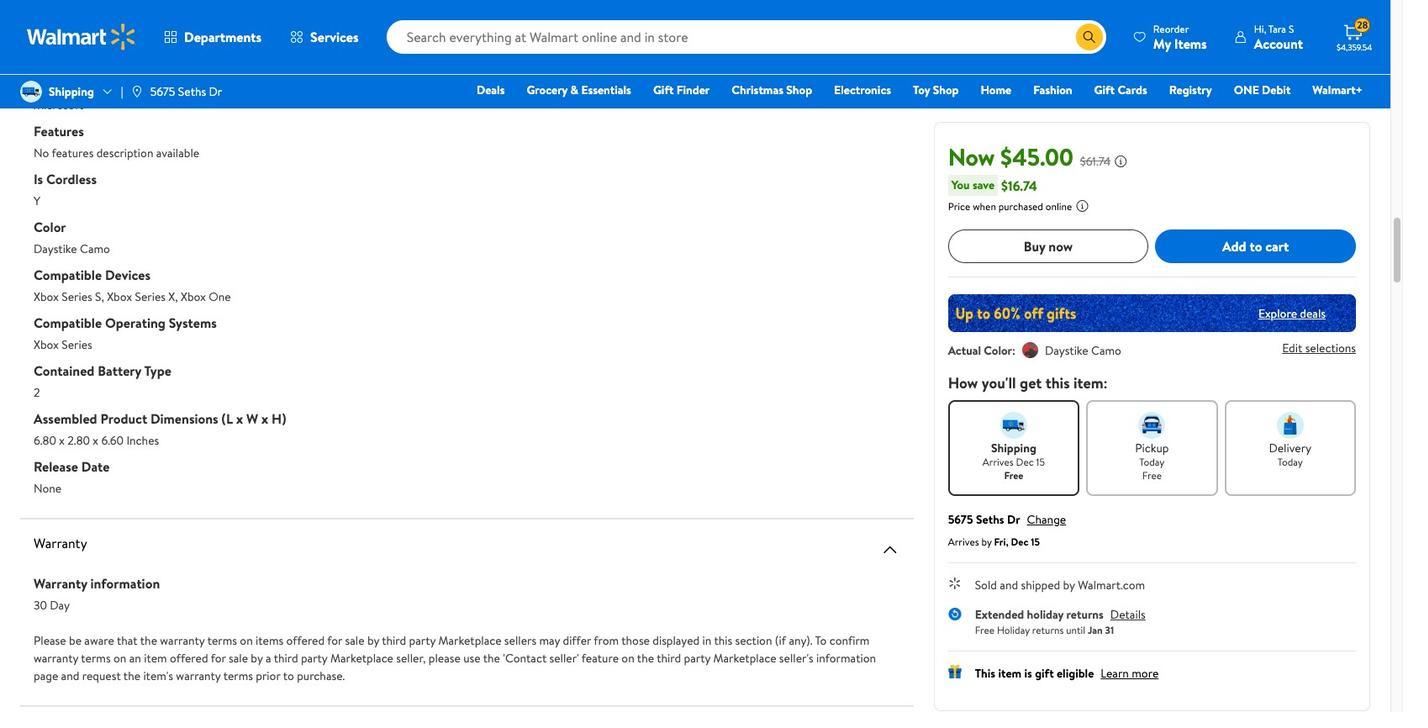 Task type: vqa. For each thing, say whether or not it's contained in the screenshot.


Task type: describe. For each thing, give the bounding box(es) containing it.
daystike inside video game platform xbox series x brand microsoft features no features description available is cordless y color daystike camo compatible devices xbox series s, xbox series x, xbox one compatible operating systems xbox series contained battery type 2 assembled product dimensions (l x w x h) 6.80 x 2.80 x 6.60 inches release date none
[[34, 240, 77, 257]]

dimensions
[[150, 409, 218, 428]]

hi, tara s account
[[1254, 21, 1303, 53]]

now
[[1049, 237, 1073, 255]]

assembled
[[34, 409, 97, 428]]

warranty image
[[880, 539, 900, 560]]

|
[[121, 83, 123, 100]]

gifting made easy image
[[948, 665, 962, 679]]

0 horizontal spatial sale
[[229, 650, 248, 666]]

0 horizontal spatial party
[[301, 650, 328, 666]]

information inside please be aware that the warranty terms on items offered for sale by third party marketplace sellers may differ from those displayed in this section (if any). to confirm warranty terms on an item offered for sale by a third party marketplace seller, please use the 'contact seller' feature on the third party marketplace seller's information page and request the item's warranty terms prior to purchase.
[[816, 650, 876, 666]]

2 horizontal spatial party
[[684, 650, 711, 666]]

how
[[948, 372, 978, 393]]

6.80
[[34, 432, 56, 449]]

x right w
[[261, 409, 268, 428]]

that
[[117, 632, 138, 649]]

feature
[[582, 650, 619, 666]]

explore
[[1259, 305, 1297, 322]]

type
[[144, 361, 171, 380]]

toy shop
[[913, 82, 959, 98]]

reorder my items
[[1153, 21, 1207, 53]]

2 compatible from the top
[[34, 313, 102, 332]]

0 vertical spatial this
[[1046, 372, 1070, 393]]

1 compatible from the top
[[34, 265, 102, 284]]

1 vertical spatial terms
[[81, 650, 111, 666]]

s,
[[95, 288, 104, 305]]

finder
[[677, 82, 710, 98]]

registry
[[1169, 82, 1212, 98]]

5675 for 5675 seths dr
[[150, 83, 175, 100]]

buy now button
[[948, 230, 1149, 263]]

use
[[463, 650, 481, 666]]

free for details
[[975, 623, 995, 637]]

the down "an"
[[123, 667, 140, 684]]

now $45.00
[[948, 140, 1074, 173]]

selections
[[1305, 340, 1356, 357]]

grocery & essentials link
[[519, 81, 639, 99]]

eligible
[[1057, 665, 1094, 682]]

2 horizontal spatial marketplace
[[713, 650, 776, 666]]

a
[[266, 650, 271, 666]]

the down those
[[637, 650, 654, 666]]

series left x,
[[135, 288, 166, 305]]

1 horizontal spatial on
[[240, 632, 253, 649]]

this
[[975, 665, 996, 682]]

1 horizontal spatial item
[[998, 665, 1022, 682]]

15 inside 5675 seths dr change arrives by fri, dec 15
[[1031, 535, 1040, 549]]

xbox down video
[[34, 48, 59, 65]]

delivery
[[1269, 440, 1312, 457]]

x right (l
[[236, 409, 243, 428]]

warranty for warranty information
[[34, 574, 87, 592]]

online
[[1046, 199, 1072, 214]]

you
[[952, 177, 970, 193]]

page
[[34, 667, 58, 684]]

0 horizontal spatial returns
[[1032, 623, 1064, 637]]

is
[[1025, 665, 1032, 682]]

extended holiday returns details free holiday returns until jan 31
[[975, 606, 1146, 637]]

shipping arrives dec 15 free
[[983, 440, 1045, 483]]

displayed
[[653, 632, 700, 649]]

:
[[1012, 342, 1016, 359]]

legal information image
[[1076, 199, 1089, 213]]

those
[[622, 632, 650, 649]]

gift
[[1035, 665, 1054, 682]]

1 vertical spatial for
[[211, 650, 226, 666]]

product
[[100, 409, 147, 428]]

differ
[[563, 632, 591, 649]]

search icon image
[[1083, 30, 1096, 44]]

description
[[96, 144, 153, 161]]

details
[[1111, 606, 1146, 623]]

my
[[1153, 34, 1171, 53]]

1 horizontal spatial offered
[[286, 632, 325, 649]]

deals
[[477, 82, 505, 98]]

free inside pickup today free
[[1142, 468, 1162, 483]]

series up contained at the left of the page
[[62, 336, 92, 353]]

an
[[129, 650, 141, 666]]

arrives inside 5675 seths dr change arrives by fri, dec 15
[[948, 535, 979, 549]]

sellers
[[504, 632, 537, 649]]

1 horizontal spatial third
[[382, 632, 406, 649]]

features
[[34, 121, 84, 140]]

gift cards link
[[1087, 81, 1155, 99]]

seller's
[[779, 650, 814, 666]]

the right use
[[483, 650, 500, 666]]

cart
[[1266, 237, 1289, 255]]

today for delivery
[[1278, 455, 1303, 469]]

any).
[[789, 632, 813, 649]]

shipped
[[1021, 577, 1060, 594]]

hi,
[[1254, 21, 1267, 36]]

1 horizontal spatial for
[[327, 632, 342, 649]]

arrives inside shipping arrives dec 15 free
[[983, 455, 1014, 469]]

2 vertical spatial terms
[[223, 667, 253, 684]]

reorder
[[1153, 21, 1189, 36]]

one
[[209, 288, 231, 305]]

buy
[[1024, 237, 1046, 255]]

details button
[[1111, 606, 1146, 623]]

is
[[34, 169, 43, 188]]

sold and shipped by walmart.com
[[975, 577, 1145, 594]]

one debit
[[1234, 82, 1291, 98]]

account
[[1254, 34, 1303, 53]]

shipping for shipping
[[49, 83, 94, 100]]

devices
[[105, 265, 151, 284]]

camo inside video game platform xbox series x brand microsoft features no features description available is cordless y color daystike camo compatible devices xbox series s, xbox series x, xbox one compatible operating systems xbox series contained battery type 2 assembled product dimensions (l x w x h) 6.80 x 2.80 x 6.60 inches release date none
[[80, 240, 110, 257]]

you save $16.74
[[952, 176, 1038, 195]]

fashion
[[1033, 82, 1073, 98]]

cards
[[1118, 82, 1147, 98]]

31
[[1105, 623, 1114, 637]]

&
[[571, 82, 579, 98]]

daystike camo
[[1045, 342, 1122, 359]]

departments button
[[150, 17, 276, 57]]

price when purchased online
[[948, 199, 1072, 214]]

date
[[81, 457, 110, 475]]

5675 for 5675 seths dr change arrives by fri, dec 15
[[948, 511, 973, 528]]

warranty for warranty
[[34, 533, 87, 552]]

today for pickup
[[1140, 455, 1165, 469]]

specifications image
[[880, 0, 900, 18]]

jan
[[1088, 623, 1103, 637]]

seths for 5675 seths dr change arrives by fri, dec 15
[[976, 511, 1004, 528]]

electronics link
[[827, 81, 899, 99]]

change
[[1027, 511, 1066, 528]]

items
[[1174, 34, 1207, 53]]

please
[[34, 632, 66, 649]]

Search search field
[[386, 20, 1106, 54]]

15 inside shipping arrives dec 15 free
[[1036, 455, 1045, 469]]

shop for christmas shop
[[786, 82, 812, 98]]

1 vertical spatial warranty
[[34, 650, 78, 666]]



Task type: locate. For each thing, give the bounding box(es) containing it.
1 vertical spatial daystike
[[1045, 342, 1089, 359]]

and right page
[[61, 667, 79, 684]]

shop for toy shop
[[933, 82, 959, 98]]

free inside extended holiday returns details free holiday returns until jan 31
[[975, 623, 995, 637]]

add to cart
[[1223, 237, 1289, 255]]

seths inside 5675 seths dr change arrives by fri, dec 15
[[976, 511, 1004, 528]]

0 horizontal spatial gift
[[653, 82, 674, 98]]

dec inside shipping arrives dec 15 free
[[1016, 455, 1034, 469]]

services button
[[276, 17, 373, 57]]

28
[[1357, 18, 1368, 32]]

item
[[144, 650, 167, 666], [998, 665, 1022, 682]]

daystike down y
[[34, 240, 77, 257]]

1 vertical spatial to
[[283, 667, 294, 684]]

to inside please be aware that the warranty terms on items offered for sale by third party marketplace sellers may differ from those displayed in this section (if any). to confirm warranty terms on an item offered for sale by a third party marketplace seller, please use the 'contact seller' feature on the third party marketplace seller's information page and request the item's warranty terms prior to purchase.
[[283, 667, 294, 684]]

by inside 5675 seths dr change arrives by fri, dec 15
[[982, 535, 992, 549]]

1 horizontal spatial and
[[1000, 577, 1018, 594]]

0 vertical spatial dec
[[1016, 455, 1034, 469]]

1 vertical spatial information
[[816, 650, 876, 666]]

marketplace
[[438, 632, 502, 649], [330, 650, 393, 666], [713, 650, 776, 666]]

deals link
[[469, 81, 512, 99]]

tara
[[1269, 21, 1286, 36]]

0 horizontal spatial on
[[113, 650, 126, 666]]

terms left prior
[[223, 667, 253, 684]]

shipping
[[49, 83, 94, 100], [991, 440, 1037, 457]]

5675 seths dr
[[150, 83, 222, 100]]

x right 2.80
[[93, 432, 98, 449]]

1 vertical spatial and
[[61, 667, 79, 684]]

0 vertical spatial shipping
[[49, 83, 94, 100]]

party down the in
[[684, 650, 711, 666]]

series left x at the left top of page
[[62, 48, 92, 65]]

0 horizontal spatial shipping
[[49, 83, 94, 100]]

1 horizontal spatial daystike
[[1045, 342, 1089, 359]]

0 horizontal spatial for
[[211, 650, 226, 666]]

today inside pickup today free
[[1140, 455, 1165, 469]]

dr down the departments dropdown button
[[209, 83, 222, 100]]

15
[[1036, 455, 1045, 469], [1031, 535, 1040, 549]]

1 horizontal spatial returns
[[1067, 606, 1104, 623]]

offered up item's
[[170, 650, 208, 666]]

up to sixty percent off deals. shop now. image
[[948, 294, 1356, 332]]

1 horizontal spatial gift
[[1094, 82, 1115, 98]]

dr for 5675 seths dr change arrives by fri, dec 15
[[1007, 511, 1020, 528]]

shop right the christmas in the top of the page
[[786, 82, 812, 98]]

0 horizontal spatial camo
[[80, 240, 110, 257]]

shipping up the features
[[49, 83, 94, 100]]

add to cart button
[[1156, 230, 1356, 263]]

information up that
[[90, 574, 160, 592]]

offered
[[286, 632, 325, 649], [170, 650, 208, 666]]

dr inside 5675 seths dr change arrives by fri, dec 15
[[1007, 511, 1020, 528]]

compatible down s,
[[34, 313, 102, 332]]

0 vertical spatial for
[[327, 632, 342, 649]]

day
[[50, 597, 70, 613]]

explore deals
[[1259, 305, 1326, 322]]

party up seller,
[[409, 632, 436, 649]]

marketplace down 'section' at the bottom
[[713, 650, 776, 666]]

offered right items at left
[[286, 632, 325, 649]]

1 vertical spatial dr
[[1007, 511, 1020, 528]]

buy now
[[1024, 237, 1073, 255]]

0 horizontal spatial shop
[[786, 82, 812, 98]]

0 vertical spatial compatible
[[34, 265, 102, 284]]

0 vertical spatial sale
[[345, 632, 365, 649]]

1 horizontal spatial today
[[1278, 455, 1303, 469]]

grocery
[[527, 82, 568, 98]]

walmart+
[[1313, 82, 1363, 98]]

fashion link
[[1026, 81, 1080, 99]]

grocery & essentials
[[527, 82, 631, 98]]

get
[[1020, 372, 1042, 393]]

2 horizontal spatial third
[[657, 650, 681, 666]]

information
[[90, 574, 160, 592], [816, 650, 876, 666]]

dec down intent image for shipping
[[1016, 455, 1034, 469]]

1 horizontal spatial shipping
[[991, 440, 1037, 457]]

1 vertical spatial shipping
[[991, 440, 1037, 457]]

third up seller,
[[382, 632, 406, 649]]

1 vertical spatial arrives
[[948, 535, 979, 549]]

purchased
[[999, 199, 1043, 214]]

warranty down please
[[34, 650, 78, 666]]

intent image for delivery image
[[1277, 412, 1304, 439]]

no
[[34, 144, 49, 161]]

1 vertical spatial 5675
[[948, 511, 973, 528]]

purchase.
[[297, 667, 345, 684]]

camo up the item: on the bottom right
[[1091, 342, 1122, 359]]

0 horizontal spatial item
[[144, 650, 167, 666]]

Walmart Site-Wide search field
[[386, 20, 1106, 54]]

seths up fri,
[[976, 511, 1004, 528]]

0 vertical spatial warranty
[[34, 533, 87, 552]]

compatible up s,
[[34, 265, 102, 284]]

0 vertical spatial dr
[[209, 83, 222, 100]]

free down pickup
[[1142, 468, 1162, 483]]

1 horizontal spatial 5675
[[948, 511, 973, 528]]

1 horizontal spatial arrives
[[983, 455, 1014, 469]]

today down intent image for delivery in the right of the page
[[1278, 455, 1303, 469]]

1 horizontal spatial shop
[[933, 82, 959, 98]]

1 today from the left
[[1140, 455, 1165, 469]]

to right prior
[[283, 667, 294, 684]]

0 vertical spatial seths
[[178, 83, 206, 100]]

terms down aware
[[81, 650, 111, 666]]

0 horizontal spatial seths
[[178, 83, 206, 100]]

free for 15
[[1004, 468, 1024, 483]]

christmas shop
[[732, 82, 812, 98]]

0 horizontal spatial arrives
[[948, 535, 979, 549]]

w
[[246, 409, 258, 428]]

0 vertical spatial to
[[1250, 237, 1262, 255]]

seths down the departments dropdown button
[[178, 83, 206, 100]]

warranty up warranty information at left
[[34, 533, 87, 552]]

gift finder link
[[646, 81, 717, 99]]

for up 'purchase.'
[[327, 632, 342, 649]]

dec inside 5675 seths dr change arrives by fri, dec 15
[[1011, 535, 1029, 549]]

the right that
[[140, 632, 157, 649]]

free left holiday
[[975, 623, 995, 637]]

seths for 5675 seths dr
[[178, 83, 206, 100]]

1 shop from the left
[[786, 82, 812, 98]]

actual color :
[[948, 342, 1016, 359]]

battery
[[98, 361, 141, 380]]

returns left until
[[1032, 623, 1064, 637]]

5675 seths dr change arrives by fri, dec 15
[[948, 511, 1066, 549]]

0 horizontal spatial and
[[61, 667, 79, 684]]

arrives left fri,
[[948, 535, 979, 549]]

learn more about strikethrough prices image
[[1114, 155, 1128, 168]]

0 vertical spatial daystike
[[34, 240, 77, 257]]

on left items at left
[[240, 632, 253, 649]]

0 vertical spatial warranty
[[160, 632, 205, 649]]

change button
[[1027, 511, 1066, 528]]

today inside delivery today
[[1278, 455, 1303, 469]]

add
[[1223, 237, 1247, 255]]

warranty
[[34, 533, 87, 552], [34, 574, 87, 592]]

0 horizontal spatial information
[[90, 574, 160, 592]]

0 vertical spatial 5675
[[150, 83, 175, 100]]

when
[[973, 199, 996, 214]]

party
[[409, 632, 436, 649], [301, 650, 328, 666], [684, 650, 711, 666]]

actual
[[948, 342, 981, 359]]

you'll
[[982, 372, 1016, 393]]

free down intent image for shipping
[[1004, 468, 1024, 483]]

'contact
[[503, 650, 547, 666]]

deals
[[1300, 305, 1326, 322]]

item up item's
[[144, 650, 167, 666]]

dec right fri,
[[1011, 535, 1029, 549]]

xbox right s,
[[107, 288, 132, 305]]

section
[[735, 632, 772, 649]]

1 vertical spatial seths
[[976, 511, 1004, 528]]

2 today from the left
[[1278, 455, 1303, 469]]

0 vertical spatial and
[[1000, 577, 1018, 594]]

daystike up the item: on the bottom right
[[1045, 342, 1089, 359]]

third right a
[[274, 650, 298, 666]]

1 horizontal spatial seths
[[976, 511, 1004, 528]]

0 vertical spatial offered
[[286, 632, 325, 649]]

shop right toy
[[933, 82, 959, 98]]

1 horizontal spatial color
[[984, 342, 1012, 359]]

15 up change
[[1036, 455, 1045, 469]]

shipping inside shipping arrives dec 15 free
[[991, 440, 1037, 457]]

fri,
[[994, 535, 1009, 549]]

$45.00
[[1001, 140, 1074, 173]]

information down confirm
[[816, 650, 876, 666]]

today
[[1140, 455, 1165, 469], [1278, 455, 1303, 469]]

until
[[1066, 623, 1086, 637]]

1 vertical spatial this
[[714, 632, 733, 649]]

xbox right x,
[[181, 288, 206, 305]]

shop
[[786, 82, 812, 98], [933, 82, 959, 98]]

none
[[34, 480, 62, 496]]

for left a
[[211, 650, 226, 666]]

x left 2.80
[[59, 432, 65, 449]]

game
[[71, 26, 105, 44]]

1 gift from the left
[[653, 82, 674, 98]]

2 shop from the left
[[933, 82, 959, 98]]

marketplace up 'purchase.'
[[330, 650, 393, 666]]

xbox up contained at the left of the page
[[34, 336, 59, 353]]

1 horizontal spatial party
[[409, 632, 436, 649]]

party up 'purchase.'
[[301, 650, 328, 666]]

intent image for pickup image
[[1139, 412, 1166, 439]]

0 vertical spatial information
[[90, 574, 160, 592]]

on left "an"
[[113, 650, 126, 666]]

holiday
[[997, 623, 1030, 637]]

pickup today free
[[1135, 440, 1169, 483]]

this right the in
[[714, 632, 733, 649]]

1 vertical spatial compatible
[[34, 313, 102, 332]]

(l
[[222, 409, 233, 428]]

color up 'you'll'
[[984, 342, 1012, 359]]

delivery today
[[1269, 440, 1312, 469]]

1 horizontal spatial marketplace
[[438, 632, 502, 649]]

item inside please be aware that the warranty terms on items offered for sale by third party marketplace sellers may differ from those displayed in this section (if any). to confirm warranty terms on an item offered for sale by a third party marketplace seller, please use the 'contact seller' feature on the third party marketplace seller's information page and request the item's warranty terms prior to purchase.
[[144, 650, 167, 666]]

1 horizontal spatial camo
[[1091, 342, 1122, 359]]

0 vertical spatial 15
[[1036, 455, 1045, 469]]

y
[[34, 192, 40, 209]]

2 gift from the left
[[1094, 82, 1115, 98]]

2 horizontal spatial on
[[622, 650, 635, 666]]

0 horizontal spatial third
[[274, 650, 298, 666]]

shipping down intent image for shipping
[[991, 440, 1037, 457]]

warranty
[[160, 632, 205, 649], [34, 650, 78, 666], [176, 667, 221, 684]]

1 vertical spatial offered
[[170, 650, 208, 666]]

color down y
[[34, 217, 66, 236]]

0 horizontal spatial 5675
[[150, 83, 175, 100]]

and inside please be aware that the warranty terms on items offered for sale by third party marketplace sellers may differ from those displayed in this section (if any). to confirm warranty terms on an item offered for sale by a third party marketplace seller, please use the 'contact seller' feature on the third party marketplace seller's information page and request the item's warranty terms prior to purchase.
[[61, 667, 79, 684]]

1 horizontal spatial sale
[[345, 632, 365, 649]]

1 horizontal spatial this
[[1046, 372, 1070, 393]]

video game platform xbox series x brand microsoft features no features description available is cordless y color daystike camo compatible devices xbox series s, xbox series x, xbox one compatible operating systems xbox series contained battery type 2 assembled product dimensions (l x w x h) 6.80 x 2.80 x 6.60 inches release date none
[[34, 26, 286, 496]]

0 horizontal spatial this
[[714, 632, 733, 649]]

1 horizontal spatial free
[[1004, 468, 1024, 483]]

christmas shop link
[[724, 81, 820, 99]]

today down intent image for pickup
[[1140, 455, 1165, 469]]

explore deals link
[[1252, 298, 1333, 328]]

0 horizontal spatial to
[[283, 667, 294, 684]]

gift for gift finder
[[653, 82, 674, 98]]

 image
[[20, 81, 42, 103]]

1 vertical spatial 15
[[1031, 535, 1040, 549]]

to
[[815, 632, 827, 649]]

this right get
[[1046, 372, 1070, 393]]

gift for gift cards
[[1094, 82, 1115, 98]]

home
[[981, 82, 1012, 98]]

0 vertical spatial camo
[[80, 240, 110, 257]]

1 horizontal spatial information
[[816, 650, 876, 666]]

1 vertical spatial warranty
[[34, 574, 87, 592]]

5675 inside 5675 seths dr change arrives by fri, dec 15
[[948, 511, 973, 528]]

0 vertical spatial color
[[34, 217, 66, 236]]

warranty right item's
[[176, 667, 221, 684]]

departments
[[184, 28, 262, 46]]

15 down change button
[[1031, 535, 1040, 549]]

0 horizontal spatial dr
[[209, 83, 222, 100]]

0 vertical spatial arrives
[[983, 455, 1014, 469]]

more
[[1132, 665, 1159, 682]]

terms left items at left
[[207, 632, 237, 649]]

third down displayed
[[657, 650, 681, 666]]

2 horizontal spatial free
[[1142, 468, 1162, 483]]

color inside video game platform xbox series x brand microsoft features no features description available is cordless y color daystike camo compatible devices xbox series s, xbox series x, xbox one compatible operating systems xbox series contained battery type 2 assembled product dimensions (l x w x h) 6.80 x 2.80 x 6.60 inches release date none
[[34, 217, 66, 236]]

returns left 31
[[1067, 606, 1104, 623]]

request
[[82, 667, 121, 684]]

x
[[95, 48, 102, 65]]

series left s,
[[62, 288, 92, 305]]

aware
[[84, 632, 114, 649]]

1 vertical spatial color
[[984, 342, 1012, 359]]

warranty up day
[[34, 574, 87, 592]]

gift left cards
[[1094, 82, 1115, 98]]

1 vertical spatial sale
[[229, 650, 248, 666]]

on down those
[[622, 650, 635, 666]]

gift finder
[[653, 82, 710, 98]]

warranty up item's
[[160, 632, 205, 649]]

dr up fri,
[[1007, 511, 1020, 528]]

terms
[[207, 632, 237, 649], [81, 650, 111, 666], [223, 667, 253, 684]]

arrives down intent image for shipping
[[983, 455, 1014, 469]]

shop inside toy shop "link"
[[933, 82, 959, 98]]

walmart image
[[27, 24, 136, 50]]

arrives
[[983, 455, 1014, 469], [948, 535, 979, 549]]

0 horizontal spatial today
[[1140, 455, 1165, 469]]

and right sold
[[1000, 577, 1018, 594]]

0 horizontal spatial free
[[975, 623, 995, 637]]

price
[[948, 199, 971, 214]]

1 warranty from the top
[[34, 533, 87, 552]]

h)
[[272, 409, 286, 428]]

free inside shipping arrives dec 15 free
[[1004, 468, 1024, 483]]

to inside button
[[1250, 237, 1262, 255]]

intent image for shipping image
[[1000, 412, 1027, 439]]

0 horizontal spatial marketplace
[[330, 650, 393, 666]]

0 horizontal spatial daystike
[[34, 240, 77, 257]]

warranty information
[[34, 574, 160, 592]]

shipping for shipping arrives dec 15 free
[[991, 440, 1037, 457]]

0 horizontal spatial offered
[[170, 650, 208, 666]]

essentials
[[581, 82, 631, 98]]

0 vertical spatial terms
[[207, 632, 237, 649]]

microsoft
[[34, 96, 83, 113]]

 image
[[130, 85, 143, 98]]

xbox left s,
[[34, 288, 59, 305]]

1 vertical spatial camo
[[1091, 342, 1122, 359]]

edit
[[1282, 340, 1303, 357]]

camo up devices
[[80, 240, 110, 257]]

walmart.com
[[1078, 577, 1145, 594]]

1 vertical spatial dec
[[1011, 535, 1029, 549]]

marketplace up use
[[438, 632, 502, 649]]

2 vertical spatial warranty
[[176, 667, 221, 684]]

to left cart
[[1250, 237, 1262, 255]]

shop inside the christmas shop link
[[786, 82, 812, 98]]

gift left finder
[[653, 82, 674, 98]]

2 warranty from the top
[[34, 574, 87, 592]]

1 horizontal spatial to
[[1250, 237, 1262, 255]]

1 horizontal spatial dr
[[1007, 511, 1020, 528]]

dr for 5675 seths dr
[[209, 83, 222, 100]]

this inside please be aware that the warranty terms on items offered for sale by third party marketplace sellers may differ from those displayed in this section (if any). to confirm warranty terms on an item offered for sale by a third party marketplace seller, please use the 'contact seller' feature on the third party marketplace seller's information page and request the item's warranty terms prior to purchase.
[[714, 632, 733, 649]]

0 horizontal spatial color
[[34, 217, 66, 236]]

item left is
[[998, 665, 1022, 682]]



